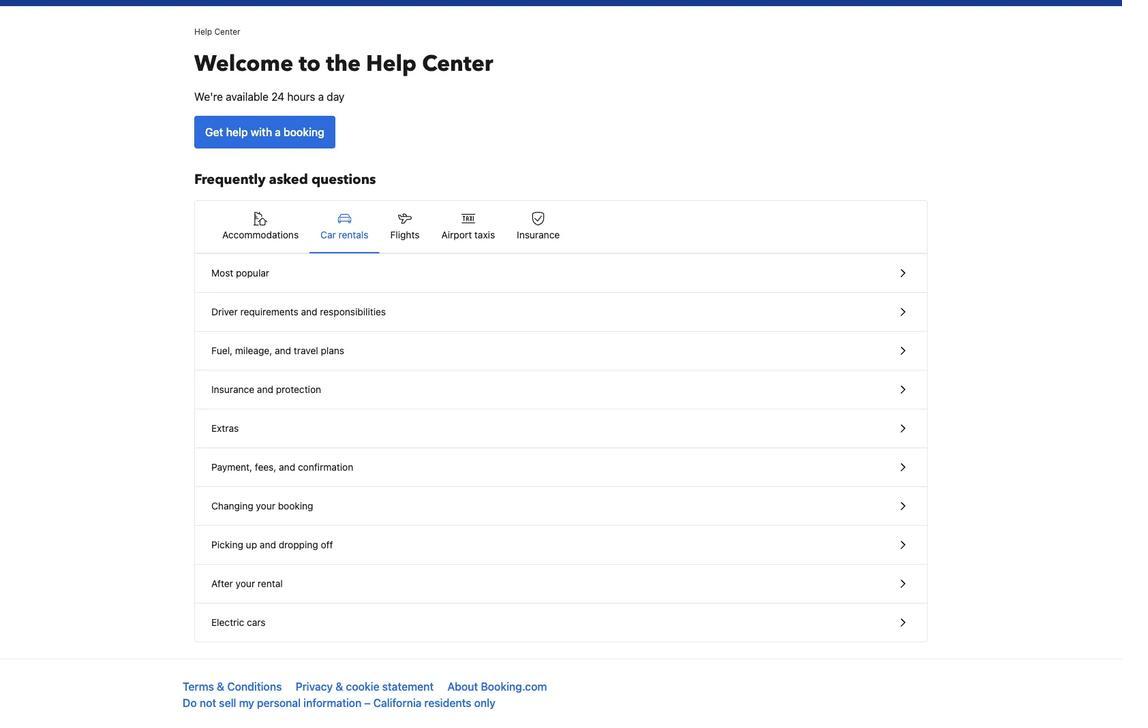 Task type: vqa. For each thing, say whether or not it's contained in the screenshot.
the
yes



Task type: locate. For each thing, give the bounding box(es) containing it.
0 vertical spatial a
[[318, 90, 324, 103]]

personal
[[257, 697, 301, 710]]

about booking.com link
[[447, 681, 547, 694]]

booking up dropping
[[278, 501, 313, 512]]

0 horizontal spatial a
[[275, 126, 281, 139]]

confirmation
[[298, 462, 353, 473]]

plans
[[321, 345, 344, 357]]

terms
[[183, 681, 214, 694]]

asked
[[269, 170, 308, 189]]

1 & from the left
[[217, 681, 224, 694]]

0 vertical spatial your
[[256, 501, 275, 512]]

off
[[321, 540, 333, 551]]

privacy & cookie statement link
[[296, 681, 434, 694]]

picking up and dropping off
[[211, 540, 333, 551]]

and up travel
[[301, 306, 317, 318]]

0 horizontal spatial &
[[217, 681, 224, 694]]

with
[[251, 126, 272, 139]]

and right up
[[260, 540, 276, 551]]

cookie
[[346, 681, 379, 694]]

help up welcome
[[194, 27, 212, 36]]

airport
[[441, 229, 472, 241]]

a right with
[[275, 126, 281, 139]]

popular
[[236, 268, 269, 279]]

responsibilities
[[320, 306, 386, 318]]

and for mileage,
[[275, 345, 291, 357]]

picking
[[211, 540, 243, 551]]

0 vertical spatial booking
[[284, 126, 324, 139]]

privacy
[[296, 681, 333, 694]]

about
[[447, 681, 478, 694]]

&
[[217, 681, 224, 694], [336, 681, 343, 694]]

flights button
[[379, 201, 430, 253]]

your right changing
[[256, 501, 275, 512]]

insurance up extras
[[211, 384, 254, 395]]

driver requirements and responsibilities button
[[195, 293, 927, 332]]

protection
[[276, 384, 321, 395]]

insurance for insurance
[[517, 229, 560, 241]]

center
[[214, 27, 240, 36], [422, 49, 493, 79]]

information
[[304, 697, 362, 710]]

1 horizontal spatial &
[[336, 681, 343, 694]]

1 vertical spatial a
[[275, 126, 281, 139]]

and for up
[[260, 540, 276, 551]]

changing your booking button
[[195, 487, 927, 526]]

1 horizontal spatial your
[[256, 501, 275, 512]]

& for privacy
[[336, 681, 343, 694]]

insurance inside "tab list"
[[517, 229, 560, 241]]

mileage,
[[235, 345, 272, 357]]

0 horizontal spatial your
[[236, 578, 255, 590]]

–
[[364, 697, 371, 710]]

a
[[318, 90, 324, 103], [275, 126, 281, 139]]

residents
[[424, 697, 471, 710]]

0 vertical spatial help
[[194, 27, 212, 36]]

electric cars button
[[195, 604, 927, 642]]

cars
[[247, 617, 266, 629]]

statement
[[382, 681, 434, 694]]

and left travel
[[275, 345, 291, 357]]

24
[[271, 90, 284, 103]]

only
[[474, 697, 496, 710]]

after your rental button
[[195, 565, 927, 604]]

1 horizontal spatial help
[[366, 49, 417, 79]]

california
[[373, 697, 422, 710]]

1 vertical spatial insurance
[[211, 384, 254, 395]]

get help with a booking button
[[194, 116, 335, 149]]

booking down hours
[[284, 126, 324, 139]]

help right the
[[366, 49, 417, 79]]

2 & from the left
[[336, 681, 343, 694]]

insurance up most popular button
[[517, 229, 560, 241]]

and
[[301, 306, 317, 318], [275, 345, 291, 357], [257, 384, 273, 395], [279, 462, 295, 473], [260, 540, 276, 551]]

do not sell my personal information – california residents only link
[[183, 697, 496, 710]]

terms & conditions
[[183, 681, 282, 694]]

your for rental
[[236, 578, 255, 590]]

tab list
[[195, 201, 927, 254]]

hours
[[287, 90, 315, 103]]

electric
[[211, 617, 244, 629]]

and right fees,
[[279, 462, 295, 473]]

1 horizontal spatial insurance
[[517, 229, 560, 241]]

your for booking
[[256, 501, 275, 512]]

extras
[[211, 423, 239, 434]]

car rentals button
[[310, 201, 379, 253]]

rental
[[258, 578, 283, 590]]

0 vertical spatial insurance
[[517, 229, 560, 241]]

1 vertical spatial center
[[422, 49, 493, 79]]

& up the sell
[[217, 681, 224, 694]]

extras button
[[195, 410, 927, 449]]

0 horizontal spatial center
[[214, 27, 240, 36]]

your right 'after'
[[236, 578, 255, 590]]

payment,
[[211, 462, 252, 473]]

most
[[211, 268, 233, 279]]

terms & conditions link
[[183, 681, 282, 694]]

and left protection
[[257, 384, 273, 395]]

not
[[200, 697, 216, 710]]

driver requirements and responsibilities
[[211, 306, 386, 318]]

booking.com
[[481, 681, 547, 694]]

insurance
[[517, 229, 560, 241], [211, 384, 254, 395]]

most popular button
[[195, 254, 927, 293]]

most popular
[[211, 268, 269, 279]]

& up do not sell my personal information – california residents only 'link'
[[336, 681, 343, 694]]

1 vertical spatial help
[[366, 49, 417, 79]]

welcome to the help center
[[194, 49, 493, 79]]

0 horizontal spatial insurance
[[211, 384, 254, 395]]

a left day
[[318, 90, 324, 103]]

your
[[256, 501, 275, 512], [236, 578, 255, 590]]

1 vertical spatial your
[[236, 578, 255, 590]]

booking
[[284, 126, 324, 139], [278, 501, 313, 512]]

0 horizontal spatial help
[[194, 27, 212, 36]]



Task type: describe. For each thing, give the bounding box(es) containing it.
get help with a booking
[[205, 126, 324, 139]]

electric cars
[[211, 617, 266, 629]]

dropping
[[279, 540, 318, 551]]

questions
[[311, 170, 376, 189]]

driver
[[211, 306, 238, 318]]

my
[[239, 697, 254, 710]]

do
[[183, 697, 197, 710]]

available
[[226, 90, 269, 103]]

help center
[[194, 27, 240, 36]]

taxis
[[474, 229, 495, 241]]

changing your booking
[[211, 501, 313, 512]]

flights
[[390, 229, 420, 241]]

fees,
[[255, 462, 276, 473]]

1 vertical spatial booking
[[278, 501, 313, 512]]

fuel,
[[211, 345, 233, 357]]

1 horizontal spatial center
[[422, 49, 493, 79]]

after
[[211, 578, 233, 590]]

airport taxis button
[[430, 201, 506, 253]]

a inside button
[[275, 126, 281, 139]]

requirements
[[240, 306, 298, 318]]

conditions
[[227, 681, 282, 694]]

travel
[[294, 345, 318, 357]]

we're available 24 hours a day
[[194, 90, 344, 103]]

0 vertical spatial center
[[214, 27, 240, 36]]

day
[[327, 90, 344, 103]]

after your rental
[[211, 578, 283, 590]]

fuel, mileage, and travel plans button
[[195, 332, 927, 371]]

to
[[299, 49, 321, 79]]

accommodations button
[[211, 201, 310, 253]]

accommodations
[[222, 229, 299, 241]]

the
[[326, 49, 361, 79]]

we're
[[194, 90, 223, 103]]

frequently asked questions
[[194, 170, 376, 189]]

privacy & cookie statement
[[296, 681, 434, 694]]

tab list containing accommodations
[[195, 201, 927, 254]]

insurance and protection
[[211, 384, 321, 395]]

frequently
[[194, 170, 266, 189]]

& for terms
[[217, 681, 224, 694]]

1 horizontal spatial a
[[318, 90, 324, 103]]

fuel, mileage, and travel plans
[[211, 345, 344, 357]]

insurance and protection button
[[195, 371, 927, 410]]

airport taxis
[[441, 229, 495, 241]]

up
[[246, 540, 257, 551]]

payment, fees, and confirmation button
[[195, 449, 927, 487]]

car
[[320, 229, 336, 241]]

rentals
[[338, 229, 368, 241]]

get
[[205, 126, 223, 139]]

and for requirements
[[301, 306, 317, 318]]

and for fees,
[[279, 462, 295, 473]]

insurance button
[[506, 201, 571, 253]]

car rentals
[[320, 229, 368, 241]]

help
[[226, 126, 248, 139]]

welcome
[[194, 49, 293, 79]]

payment, fees, and confirmation
[[211, 462, 353, 473]]

picking up and dropping off button
[[195, 526, 927, 565]]

insurance for insurance and protection
[[211, 384, 254, 395]]

about booking.com do not sell my personal information – california residents only
[[183, 681, 547, 710]]

changing
[[211, 501, 253, 512]]

sell
[[219, 697, 236, 710]]



